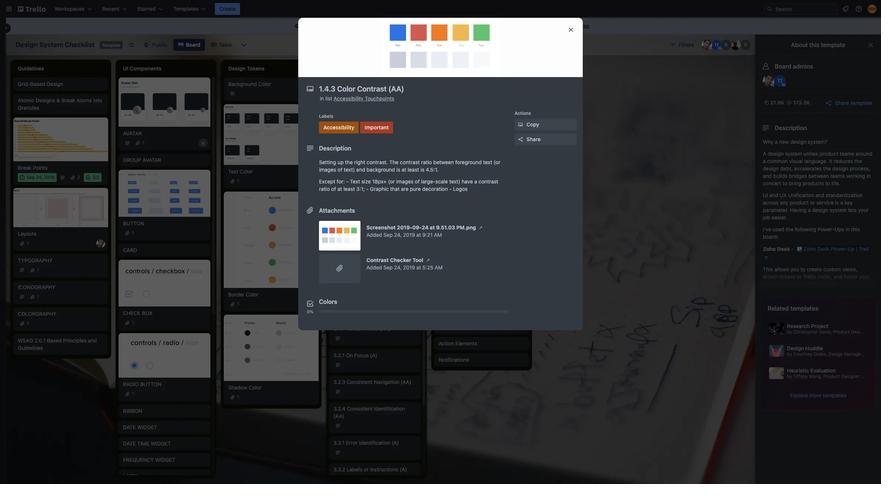 Task type: vqa. For each thing, say whether or not it's contained in the screenshot.
@ within Design Huddle by Courtney Drake, Design Manager @ Trello
yes



Task type: describe. For each thing, give the bounding box(es) containing it.
avatar inside group avatar link
[[143, 157, 161, 163]]

rahul (rahuljr) image
[[702, 40, 712, 50]]

a right the having
[[808, 207, 811, 213]]

design up 'common'
[[768, 150, 784, 157]]

(a) right instructions
[[400, 466, 407, 472]]

share button
[[515, 133, 577, 145]]

any
[[780, 199, 789, 206]]

0 vertical spatial contrast
[[360, 165, 381, 171]]

trello for evaluation
[[867, 374, 878, 379]]

added for added sep 24, 2019 at 9:21 am
[[367, 232, 382, 238]]

radio
[[123, 381, 139, 387]]

a left key
[[841, 199, 843, 206]]

border color
[[228, 291, 259, 298]]

maria williams (mariawilliams94) image
[[868, 4, 877, 13]]

sm image for copy
[[517, 121, 524, 128]]

graphic
[[370, 186, 389, 192]]

border
[[228, 291, 244, 298]]

2 / 2
[[93, 175, 99, 180]]

this allows you to create custom views, attach tickets to trello cards, and boost your team collaboration effortlessly.
[[763, 266, 870, 287]]

2.4.2
[[334, 245, 345, 252]]

identification for error
[[359, 439, 390, 446]]

1 horizontal spatial explore more templates
[[790, 392, 847, 398]]

design inside ui and ux unification and standardization across any product or service is a key parameter. having a design system lets your job easier.
[[813, 207, 829, 213]]

the down it
[[824, 165, 831, 172]]

background color link
[[228, 80, 314, 88]]

0 vertical spatial focus
[[347, 325, 361, 332]]

except for: - text size 18px+ (or images of large-scale text) have a contrast ratio of at least 3:1; - graphic that are pure decoration - logos
[[319, 178, 499, 192]]

trello inside this allows you to create custom views, attach tickets to trello cards, and boost your team collaboration effortlessly.
[[803, 274, 816, 280]]

related templates
[[768, 305, 819, 312]]

- right for:
[[346, 178, 349, 185]]

color for 1.4.3
[[346, 165, 359, 171]]

important for sequence
[[350, 80, 371, 86]]

design down 'common'
[[763, 165, 779, 172]]

color: orange, title: "accessibility" element for 1.3.2
[[334, 80, 361, 86]]

1 vertical spatial widget
[[151, 440, 171, 446]]

(aa) for contrast
[[383, 165, 393, 171]]

list
[[325, 95, 332, 102]]

(aa) down 18px+
[[382, 192, 393, 198]]

1 vertical spatial teams
[[831, 173, 845, 179]]

colorgraphy
[[18, 310, 56, 317]]

@ for project
[[871, 329, 875, 335]]

0 vertical spatial labels
[[319, 113, 333, 119]]

1 vertical spatial focus
[[354, 352, 369, 358]]

widget for date
[[137, 424, 157, 430]]

@ for huddle
[[864, 351, 868, 357]]

at inside "setting up the right contrast. the contrast ratio between foreground text (or images of text) and background is at least is 4.5:1."
[[402, 166, 406, 173]]

2.4.7 focus visible (aa)
[[334, 325, 390, 332]]

contrast checker tool
[[367, 257, 423, 263]]

at for added sep 24, 2019 at 5:25 am
[[417, 264, 421, 271]]

1 horizontal spatial b button
[[721, 40, 732, 50]]

explore for the top explore more templates link
[[531, 23, 550, 29]]

copy link
[[515, 119, 577, 130]]

grid
[[439, 153, 449, 160]]

more for explore more templates link to the bottom
[[810, 392, 822, 398]]

zoho desk -
[[763, 246, 795, 252]]

border color link
[[228, 291, 314, 298]]

images inside "setting up the right contrast. the contrast ratio between foreground text (or images of text) and background is at least is 4.5:1."
[[319, 166, 336, 173]]

design right new
[[791, 139, 807, 145]]

trello inspiration (inspiringtaco) image
[[712, 40, 722, 50]]

points
[[33, 165, 48, 171]]

and up across
[[770, 192, 779, 198]]

consistent for identification
[[347, 405, 373, 412]]

create board from template
[[453, 23, 521, 29]]

of down except
[[331, 186, 336, 192]]

0 vertical spatial 24,
[[36, 175, 43, 180]]

your inside this allows you to create custom views, attach tickets to trello cards, and boost your team collaboration effortlessly.
[[859, 274, 870, 280]]

search image
[[767, 6, 773, 12]]

error inside alerts, warning, and error messages
[[489, 300, 501, 307]]

between inside the a design system unites product teams around a common visual language. it reduces the design debt, accelerates the design process, and builds bridges between teams working in concert to bring products to life.
[[809, 173, 829, 179]]

to left life.
[[826, 180, 831, 186]]

3.2.3 consistent navigation (aa)
[[334, 379, 412, 385]]

group avatar link
[[123, 156, 206, 164]]

(or inside "setting up the right contrast. the contrast ratio between foreground text (or images of text) and background is at least is 4.5:1."
[[494, 159, 501, 165]]

widget for frequency
[[155, 457, 175, 463]]

color: red, title: "important" element for contrast
[[350, 160, 371, 166]]

&
[[56, 97, 60, 103]]

1.3.2 meaningful sequence (a)
[[334, 85, 407, 92]]

1 horizontal spatial rahul (rahuljr) image
[[763, 75, 775, 87]]

1 vertical spatial contrast
[[367, 257, 389, 263]]

card
[[123, 247, 137, 253]]

related
[[768, 305, 789, 312]]

(aa) for identification
[[334, 413, 344, 419]]

date widget
[[123, 424, 157, 430]]

1.4.5 images of text (aa)
[[334, 192, 393, 198]]

to down 'you' at the right bottom
[[797, 274, 802, 280]]

2019 for contrast checker tool
[[403, 264, 415, 271]]

1 vertical spatial explore more templates link
[[790, 392, 847, 399]]

drop-down
[[439, 186, 466, 192]]

- left the 'down'
[[449, 186, 452, 192]]

tickets
[[780, 274, 796, 280]]

1 for radio button
[[132, 391, 134, 396]]

views,
[[843, 266, 858, 272]]

18px+
[[372, 178, 387, 185]]

setting
[[319, 159, 336, 165]]

accessibility down "list"
[[324, 124, 354, 130]]

the up process, at the top of page
[[855, 158, 862, 164]]

elements
[[455, 340, 477, 347]]

check
[[123, 310, 141, 316]]

this for this is a public template for anyone on the internet to copy.
[[302, 23, 313, 29]]

design huddle by courtney drake, design manager @ trello
[[787, 345, 881, 357]]

break inside atomic designs & break atoms into granules
[[62, 97, 75, 103]]

system inside ui and ux unification and standardization across any product or service is a key parameter. having a design system lets your job easier.
[[830, 207, 847, 213]]

and inside wsag 2.0.1 based principles and guidelines
[[88, 337, 97, 343]]

is left '4.5:1.'
[[421, 166, 425, 173]]

typography link
[[18, 257, 104, 264]]

between inside "setting up the right contrast. the contrast ratio between foreground text (or images of text) and background is at least is 4.5:1."
[[434, 159, 454, 165]]

design down reduces
[[833, 165, 849, 172]]

accessibility up in list accessibility touchpoints
[[334, 80, 361, 86]]

check box
[[123, 310, 153, 316]]

1 vertical spatial b button
[[199, 138, 208, 147]]

of up pure
[[415, 178, 420, 185]]

shadow color link
[[228, 384, 314, 391]]

filters button
[[668, 39, 696, 51]]

create board from template link
[[448, 20, 525, 32]]

manager
[[845, 351, 863, 357]]

into
[[93, 97, 102, 103]]

identification for consistent
[[374, 405, 405, 412]]

1 vertical spatial rahul (rahuljr) image
[[96, 239, 105, 248]]

1 vertical spatial color: orange, title: "accessibility" element
[[319, 122, 359, 133]]

debt,
[[781, 165, 793, 172]]

to down builds
[[783, 180, 788, 186]]

atomic
[[18, 97, 34, 103]]

design inside board name text box
[[16, 41, 38, 49]]

board for board
[[186, 42, 200, 48]]

2.4.4 link purpose (a) link
[[334, 272, 417, 279]]

colors
[[319, 298, 337, 305]]

system inside the a design system unites product teams around a common visual language. it reduces the design debt, accelerates the design process, and builds bridges between teams working in concert to bring products to life.
[[785, 150, 803, 157]]

your inside ui and ux unification and standardization across any product or service is a key parameter. having a design system lets your job easier.
[[858, 207, 869, 213]]

product for evaluation
[[824, 374, 840, 379]]

text) inside "setting up the right contrast. the contrast ratio between foreground text (or images of text) and background is at least is 4.5:1."
[[344, 166, 355, 173]]

sep for contrast
[[384, 264, 393, 271]]

primary element
[[0, 0, 881, 18]]

color for background
[[258, 81, 271, 87]]

date for date time widget
[[123, 440, 136, 446]]

link
[[347, 272, 357, 278]]

1 for check box
[[132, 320, 134, 325]]

0 vertical spatial this
[[810, 42, 820, 48]]

0 vertical spatial 2019
[[44, 175, 54, 180]]

least inside except for: - text size 18px+ (or images of large-scale text) have a contrast ratio of at least 3:1; - graphic that are pure decoration - logos
[[344, 186, 355, 192]]

design left huddle
[[787, 345, 804, 351]]

for:
[[337, 178, 345, 185]]

3.3.1 error identification (a) link
[[334, 439, 417, 446]]

research project by christopher davis, product designer @ tre
[[787, 323, 881, 335]]

- right 3:1;
[[366, 186, 369, 192]]

life.
[[832, 180, 841, 186]]

and inside alerts, warning, and error messages
[[478, 300, 487, 307]]

0 vertical spatial balakrishnan.m (balakrishnanm3) image
[[721, 40, 732, 50]]

granules
[[18, 105, 39, 111]]

ribbon link
[[123, 407, 206, 415]]

for
[[362, 23, 369, 29]]

text for except
[[350, 178, 360, 185]]

color for text
[[240, 168, 253, 175]]

background
[[228, 81, 257, 87]]

0 vertical spatial in
[[320, 95, 324, 102]]

drake,
[[814, 351, 828, 357]]

1 down the iconography
[[37, 294, 39, 299]]

/ for 6
[[371, 95, 372, 101]]

1 for shadow color
[[237, 394, 239, 400]]

1 vertical spatial color: red, title: "important" element
[[360, 122, 393, 133]]

color for border
[[246, 291, 259, 298]]

share for share
[[527, 136, 541, 142]]

a left new
[[775, 139, 778, 145]]

working
[[847, 173, 866, 179]]

0 vertical spatial text
[[228, 168, 238, 175]]

designer for project
[[851, 329, 870, 335]]

6 / 11
[[368, 95, 376, 101]]

the right on
[[396, 23, 404, 29]]

create for create
[[219, 6, 236, 12]]

1 for colorgraphy
[[27, 320, 29, 326]]

1 vertical spatial important
[[365, 124, 389, 130]]

timeline link
[[439, 235, 525, 242]]

size
[[362, 178, 371, 185]]

in inside the a design system unites product teams around a common visual language. it reduces the design debt, accelerates the design process, and builds bridges between teams working in concert to bring products to life.
[[867, 173, 871, 179]]

color: red, title: "important" element for sequence
[[350, 80, 371, 86]]

3.2.3
[[334, 379, 346, 385]]

text
[[483, 159, 492, 165]]

service
[[817, 199, 834, 206]]

1 down the typography on the left of the page
[[37, 267, 39, 273]]

s
[[744, 42, 747, 47]]

0 horizontal spatial b
[[202, 141, 204, 145]]

to right 'you' at the right bottom
[[801, 266, 806, 272]]

product inside ui and ux unification and standardization across any product or service is a key parameter. having a design system lets your job easier.
[[790, 199, 809, 206]]

label
[[123, 473, 139, 479]]

added for added sep 24, 2019 at 5:25 am
[[367, 264, 382, 271]]

across
[[763, 199, 779, 206]]

star or unstar board image
[[129, 42, 134, 48]]

3.2.3 consistent navigation (aa) link
[[334, 378, 417, 386]]

by for heuristic evaluation
[[787, 374, 792, 379]]

about
[[792, 42, 808, 48]]

and inside the a design system unites product teams around a common visual language. it reduces the design debt, accelerates the design process, and builds bridges between teams working in concert to bring products to life.
[[763, 173, 772, 179]]

is left public
[[314, 23, 318, 29]]

button link
[[123, 220, 206, 227]]

to left copy.
[[425, 23, 430, 29]]

0 vertical spatial teams
[[840, 150, 855, 157]]

following
[[795, 226, 817, 232]]

of inside '1.4.5 images of text (aa)' link
[[365, 192, 370, 198]]

and up service
[[816, 192, 825, 198]]

0 vertical spatial button
[[123, 220, 144, 226]]

bridges
[[789, 173, 807, 179]]

wsag 2.0.1 based principles and guidelines link
[[18, 337, 104, 352]]

setting up the right contrast. the contrast ratio between foreground text (or images of text) and background is at least is 4.5:1.
[[319, 159, 501, 173]]

pure
[[410, 186, 421, 192]]

a left public
[[319, 23, 322, 29]]

design right drake,
[[829, 351, 843, 357]]

2.4.5 multiple ways (aa) link
[[334, 298, 417, 306]]

bring
[[789, 180, 802, 186]]

the inside "setting up the right contrast. the contrast ratio between foreground text (or images of text) and background is at least is 4.5:1."
[[345, 159, 353, 165]]

ways
[[367, 299, 380, 305]]

action
[[439, 340, 454, 347]]

error inside 3.3.1 error identification (a) link
[[346, 439, 358, 446]]

or inside ui and ux unification and standardization across any product or service is a key parameter. having a design system lets your job easier.
[[810, 199, 815, 206]]

a inside except for: - text size 18px+ (or images of large-scale text) have a contrast ratio of at least 3:1; - graphic that are pure decoration - logos
[[475, 178, 477, 185]]

1 for text color
[[237, 178, 239, 184]]

contrast inside "setting up the right contrast. the contrast ratio between foreground text (or images of text) and background is at least is 4.5:1."
[[400, 159, 420, 165]]

board for board admins
[[775, 63, 792, 70]]

contrast inside except for: - text size 18px+ (or images of large-scale text) have a contrast ratio of at least 3:1; - graphic that are pure decoration - logos
[[479, 178, 499, 185]]

3:1;
[[356, 186, 365, 192]]

design inside "link"
[[47, 81, 63, 87]]

atomic designs & break atoms into granules
[[18, 97, 102, 111]]

iconography link
[[18, 283, 104, 291]]



Task type: locate. For each thing, give the bounding box(es) containing it.
2 horizontal spatial sm image
[[517, 121, 524, 128]]

0 vertical spatial explore more templates link
[[527, 20, 594, 32]]

1 vertical spatial in
[[867, 173, 871, 179]]

1 vertical spatial explore more templates
[[790, 392, 847, 398]]

balakrishnan.m (balakrishnanm3) image
[[721, 40, 732, 50], [199, 138, 208, 147]]

and inside this allows you to create custom views, attach tickets to trello cards, and boost your team collaboration effortlessly.
[[834, 274, 843, 280]]

designer inside heuristic evaluation by tiffany wang, product designer @ trello
[[841, 374, 860, 379]]

color: orange, title: "accessibility" element for 1.4.3
[[334, 160, 361, 166]]

1 vertical spatial least
[[344, 186, 355, 192]]

this up attach
[[763, 266, 773, 272]]

2019 for screenshot 2019-09-24 at 9.51.03 pm.png
[[403, 232, 415, 238]]

1 down radio
[[132, 391, 134, 396]]

based inside wsag 2.0.1 based principles and guidelines
[[47, 337, 62, 343]]

1 horizontal spatial contrast
[[479, 178, 499, 185]]

2 vertical spatial sm image
[[425, 256, 432, 264]]

trello inspiration (inspiringtaco) image
[[774, 75, 786, 87]]

that
[[390, 186, 400, 192]]

and down right
[[356, 166, 365, 173]]

@
[[871, 329, 875, 335], [864, 351, 868, 357], [861, 374, 866, 379]]

sep down "screenshot" at the top of the page
[[384, 232, 393, 238]]

why
[[763, 139, 774, 145]]

products
[[803, 180, 824, 186]]

radio button
[[123, 381, 161, 387]]

text color link
[[228, 168, 314, 175]]

1 horizontal spatial share
[[835, 100, 849, 106]]

at down for:
[[338, 186, 342, 192]]

(a) right "purpose"
[[380, 272, 387, 278]]

accessibility down 1.3.2
[[334, 95, 364, 102]]

at inside except for: - text size 18px+ (or images of large-scale text) have a contrast ratio of at least 3:1; - graphic that are pure decoration - logos
[[338, 186, 342, 192]]

look-up link
[[439, 169, 525, 177]]

1 date from the top
[[123, 424, 136, 430]]

or inside 3.3.2 labels or instructions (a) link
[[364, 466, 369, 472]]

0 vertical spatial sep
[[27, 175, 35, 180]]

board link
[[173, 39, 205, 51]]

0 horizontal spatial explore more templates
[[531, 23, 589, 29]]

i've
[[763, 226, 772, 232]]

1.3.2
[[334, 85, 345, 92]]

important up in list accessibility touchpoints
[[350, 80, 371, 86]]

based right 2.0.1
[[47, 337, 62, 343]]

up
[[338, 159, 344, 165], [453, 170, 459, 176]]

button
[[123, 220, 144, 226], [140, 381, 161, 387]]

None text field
[[315, 82, 560, 96]]

color: red, title: "important" element
[[350, 80, 371, 86], [360, 122, 393, 133], [350, 160, 371, 166]]

warning,
[[456, 300, 477, 307]]

anyone
[[370, 23, 387, 29]]

0 horizontal spatial text
[[228, 168, 238, 175]]

0 vertical spatial contrast
[[400, 159, 420, 165]]

2 horizontal spatial templates
[[823, 392, 847, 398]]

identification inside the 3.2.4 consistent identification (aa)
[[374, 405, 405, 412]]

designer
[[851, 329, 870, 335], [841, 374, 860, 379]]

1 added from the top
[[367, 232, 382, 238]]

1 up group avatar at the left
[[142, 140, 144, 145]]

at up except for: - text size 18px+ (or images of large-scale text) have a contrast ratio of at least 3:1; - graphic that are pure decoration - logos
[[402, 166, 406, 173]]

text) inside except for: - text size 18px+ (or images of large-scale text) have a contrast ratio of at least 3:1; - graphic that are pure decoration - logos
[[449, 178, 460, 185]]

1 down shadow
[[237, 394, 239, 400]]

2.1.1 keyboard accessibility (a)
[[334, 219, 408, 225]]

description for the
[[319, 145, 351, 152]]

added sep 24, 2019 at 5:25 am
[[367, 264, 443, 271]]

0 horizontal spatial this
[[810, 42, 820, 48]]

by inside heuristic evaluation by tiffany wang, product designer @ trello
[[787, 374, 792, 379]]

by for research project
[[787, 329, 792, 335]]

1 vertical spatial am
[[435, 264, 443, 271]]

attachments
[[319, 207, 355, 214]]

Board name text field
[[12, 39, 98, 51]]

1 vertical spatial create
[[453, 23, 469, 29]]

0 vertical spatial share
[[835, 100, 849, 106]]

date
[[123, 424, 136, 430], [123, 440, 136, 446]]

check box link
[[123, 309, 206, 317]]

1 vertical spatial button
[[140, 381, 161, 387]]

0 vertical spatial or
[[810, 199, 815, 206]]

1 vertical spatial trello
[[870, 351, 881, 357]]

description up why a new design system?
[[775, 125, 807, 131]]

ratio down except
[[319, 186, 330, 192]]

in inside i've used the following power-ups in this board:
[[846, 226, 850, 232]]

(a) for 2.4.4 link purpose (a)
[[380, 272, 387, 278]]

based up designs
[[30, 81, 45, 87]]

focus right on
[[354, 352, 369, 358]]

board inside "link"
[[186, 42, 200, 48]]

1 down text color
[[237, 178, 239, 184]]

important for contrast
[[350, 160, 371, 166]]

look-up
[[439, 170, 459, 176]]

@ inside heuristic evaluation by tiffany wang, product designer @ trello
[[861, 374, 866, 379]]

0 horizontal spatial explore more templates link
[[527, 20, 594, 32]]

date inside date time widget link
[[123, 440, 136, 446]]

added down "screenshot" at the top of the page
[[367, 232, 382, 238]]

desk
[[777, 246, 790, 252]]

the inside i've used the following power-ups in this board:
[[786, 226, 794, 232]]

1 vertical spatial identification
[[359, 439, 390, 446]]

page
[[347, 245, 359, 252]]

at for screenshot 2019-09-24 at 9.51.03 pm.png
[[430, 224, 435, 231]]

product inside heuristic evaluation by tiffany wang, product designer @ trello
[[824, 374, 840, 379]]

1 horizontal spatial b
[[725, 42, 728, 47]]

1 vertical spatial labels
[[347, 466, 362, 472]]

create up table
[[219, 6, 236, 12]]

1 vertical spatial sm image
[[517, 121, 524, 128]]

0 vertical spatial added
[[367, 232, 382, 238]]

0 vertical spatial date
[[123, 424, 136, 430]]

is down standardization
[[835, 199, 839, 206]]

wsag 2.0.1 based principles and guidelines
[[18, 337, 97, 351]]

1 horizontal spatial product
[[820, 150, 839, 157]]

3 by from the top
[[787, 374, 792, 379]]

is down the
[[397, 166, 400, 173]]

consistent for navigation
[[347, 379, 373, 385]]

this inside i've used the following power-ups in this board:
[[851, 226, 860, 232]]

sm image
[[477, 224, 485, 231]]

your right lets
[[858, 207, 869, 213]]

0 vertical spatial between
[[434, 159, 454, 165]]

date inside date widget link
[[123, 424, 136, 430]]

0 horizontal spatial share
[[527, 136, 541, 142]]

1 horizontal spatial balakrishnan.m (balakrishnanm3) image
[[721, 40, 732, 50]]

of right images
[[365, 192, 370, 198]]

look-
[[439, 170, 453, 176]]

0 horizontal spatial balakrishnan.m (balakrishnanm3) image
[[199, 138, 208, 147]]

board up trello inspiration (inspiringtaco) icon
[[775, 63, 792, 70]]

(a) inside "link"
[[399, 85, 407, 92]]

1 vertical spatial sep
[[384, 232, 393, 238]]

templates for the top explore more templates link
[[565, 23, 589, 29]]

standardization
[[826, 192, 863, 198]]

11
[[372, 95, 376, 101]]

date down the ribbon
[[123, 424, 136, 430]]

create for create board from template
[[453, 23, 469, 29]]

1 down layouts at the left top of page
[[27, 240, 29, 246]]

button up card
[[123, 220, 144, 226]]

courtney
[[794, 351, 813, 357]]

design system checklist
[[16, 41, 95, 49]]

color: red, title: "important" element up size
[[350, 160, 371, 166]]

color: orange, title: "accessibility" element up for:
[[334, 160, 361, 166]]

product for project
[[834, 329, 850, 335]]

0 horizontal spatial or
[[364, 466, 369, 472]]

images up are
[[396, 178, 414, 185]]

more for the top explore more templates link
[[551, 23, 564, 29]]

0 horizontal spatial create
[[219, 6, 236, 12]]

contrast right the
[[400, 159, 420, 165]]

1 vertical spatial @
[[864, 351, 868, 357]]

1 for border color
[[237, 301, 239, 307]]

team
[[763, 281, 775, 287]]

button right radio
[[140, 381, 161, 387]]

board admins
[[775, 63, 814, 70]]

view right detail
[[454, 268, 466, 274]]

open information menu image
[[855, 5, 863, 13]]

accessibility up for:
[[334, 160, 361, 166]]

1 for button
[[132, 230, 134, 236]]

date widget link
[[123, 424, 206, 431]]

173.3k
[[793, 99, 810, 106]]

0 vertical spatial color: orange, title: "accessibility" element
[[334, 80, 361, 86]]

create inside create board from template link
[[453, 23, 469, 29]]

this inside this allows you to create custom views, attach tickets to trello cards, and boost your team collaboration effortlessly.
[[763, 266, 773, 272]]

selva264 (selva264) image
[[741, 40, 751, 50]]

@ inside "research project by christopher davis, product designer @ tre"
[[871, 329, 875, 335]]

1.4.3 color contrast (aa)
[[334, 165, 393, 171]]

24, down the points
[[36, 175, 43, 180]]

added up the 2.4.4 link purpose (a) link
[[367, 264, 382, 271]]

0 vertical spatial explore more templates
[[531, 23, 589, 29]]

images inside except for: - text size 18px+ (or images of large-scale text) have a contrast ratio of at least 3:1; - graphic that are pure decoration - logos
[[396, 178, 414, 185]]

in left "list"
[[320, 95, 324, 102]]

up for look-
[[453, 170, 459, 176]]

1 vertical spatial consistent
[[347, 405, 373, 412]]

sm image inside the copy link
[[517, 121, 524, 128]]

to
[[425, 23, 430, 29], [783, 180, 788, 186], [826, 180, 831, 186], [801, 266, 806, 272], [797, 274, 802, 280]]

am for sep 24, 2019 at 5:25 am
[[435, 264, 443, 271]]

sep down "contrast checker tool"
[[384, 264, 393, 271]]

1 vertical spatial images
[[396, 178, 414, 185]]

1 horizontal spatial avatar
[[143, 157, 161, 163]]

explore for explore more templates link to the bottom
[[790, 392, 808, 398]]

(a) for 3.2.1 on focus  (a)
[[370, 352, 378, 358]]

up inside "setting up the right contrast. the contrast ratio between foreground text (or images of text) and background is at least is 4.5:1."
[[338, 159, 344, 165]]

1 by from the top
[[787, 329, 792, 335]]

template inside button
[[851, 100, 873, 106]]

layouts link
[[18, 230, 104, 237]]

by for design huddle
[[787, 351, 792, 357]]

/ for 2
[[95, 175, 97, 180]]

internet
[[405, 23, 424, 29]]

1 horizontal spatial create
[[453, 23, 469, 29]]

at right 24
[[430, 224, 435, 231]]

2 added from the top
[[367, 264, 382, 271]]

language.
[[805, 158, 828, 164]]

1 horizontal spatial board
[[775, 63, 792, 70]]

(a) right on
[[370, 352, 378, 358]]

3.3.1
[[334, 439, 345, 446]]

teams up reduces
[[840, 150, 855, 157]]

wang,
[[809, 374, 822, 379]]

ribbon
[[123, 408, 142, 414]]

of up for:
[[338, 166, 343, 173]]

sep for screenshot
[[384, 232, 393, 238]]

color: orange, title: "accessibility" element
[[334, 80, 361, 86], [319, 122, 359, 133], [334, 160, 361, 166]]

in list accessibility touchpoints
[[320, 95, 394, 102]]

1 horizontal spatial explore
[[790, 392, 808, 398]]

pravin arokyaraj (pravinarokyaraj) image
[[731, 40, 741, 50]]

0 vertical spatial text)
[[344, 166, 355, 173]]

grid-based design
[[18, 81, 63, 87]]

Search field
[[764, 3, 838, 15]]

@ left the tre
[[871, 329, 875, 335]]

(aa) right visible on the bottom
[[380, 325, 390, 332]]

purpose
[[358, 272, 378, 278]]

@ down manager
[[861, 374, 866, 379]]

visible
[[362, 325, 378, 332]]

consistent inside the 3.2.4 consistent identification (aa)
[[347, 405, 373, 412]]

0 vertical spatial view
[[450, 153, 462, 160]]

the
[[390, 159, 399, 165]]

button inside "link"
[[140, 381, 161, 387]]

and inside "setting up the right contrast. the contrast ratio between foreground text (or images of text) and background is at least is 4.5:1."
[[356, 166, 365, 173]]

1 horizontal spatial ratio
[[421, 159, 432, 165]]

(aa) right navigation
[[401, 379, 412, 385]]

0 horizontal spatial in
[[320, 95, 324, 102]]

a inside the a design system unites product teams around a common visual language. it reduces the design debt, accelerates the design process, and builds bridges between teams working in concert to bring products to life.
[[763, 158, 766, 164]]

this for this allows you to create custom views, attach tickets to trello cards, and boost your team collaboration effortlessly.
[[763, 266, 773, 272]]

0 horizontal spatial images
[[319, 166, 336, 173]]

widget down date widget link
[[151, 440, 171, 446]]

cards,
[[818, 274, 833, 280]]

system up "visual"
[[785, 150, 803, 157]]

6
[[368, 95, 371, 101]]

text for 1.4.5
[[371, 192, 381, 198]]

in right ups
[[846, 226, 850, 232]]

this right ups
[[851, 226, 860, 232]]

having
[[790, 207, 807, 213]]

0 horizontal spatial this
[[302, 23, 313, 29]]

product inside the a design system unites product teams around a common visual language. it reduces the design debt, accelerates the design process, and builds bridges between teams working in concert to bring products to life.
[[820, 150, 839, 157]]

(aa) for ways
[[382, 299, 392, 305]]

trello for huddle
[[870, 351, 881, 357]]

accessibility touchpoints link
[[334, 95, 394, 102]]

trello inside heuristic evaluation by tiffany wang, product designer @ trello
[[867, 374, 878, 379]]

color: red, title: "important" element down touchpoints
[[360, 122, 393, 133]]

is inside ui and ux unification and standardization across any product or service is a key parameter. having a design system lets your job easier.
[[835, 199, 839, 206]]

0 vertical spatial create
[[219, 6, 236, 12]]

am for sep 24, 2019 at 9:21 am
[[434, 232, 442, 238]]

designer down manager
[[841, 374, 860, 379]]

0 horizontal spatial between
[[434, 159, 454, 165]]

(aa) for navigation
[[401, 379, 412, 385]]

actions
[[515, 110, 531, 116]]

view right grid
[[450, 153, 462, 160]]

@ for evaluation
[[861, 374, 866, 379]]

customize views image
[[240, 41, 248, 49]]

color for shadow
[[249, 384, 262, 391]]

2 date from the top
[[123, 440, 136, 446]]

2019 down 2019- at the top left
[[403, 232, 415, 238]]

1 vertical spatial this
[[851, 226, 860, 232]]

principles
[[63, 337, 87, 343]]

your right the "boost"
[[859, 274, 870, 280]]

templates for explore more templates link to the bottom
[[823, 392, 847, 398]]

1 vertical spatial date
[[123, 440, 136, 446]]

1 vertical spatial share
[[527, 136, 541, 142]]

create inside create button
[[219, 6, 236, 12]]

least inside "setting up the right contrast. the contrast ratio between foreground text (or images of text) and background is at least is 4.5:1."
[[408, 166, 419, 173]]

1 horizontal spatial based
[[47, 337, 62, 343]]

trello inside 'design huddle by courtney drake, design manager @ trello'
[[870, 351, 881, 357]]

0 horizontal spatial error
[[346, 439, 358, 446]]

view for grid view
[[450, 153, 462, 160]]

0 vertical spatial sm image
[[294, 23, 301, 30]]

added
[[367, 232, 382, 238], [367, 264, 382, 271]]

(a) up instructions
[[392, 439, 399, 446]]

24, for screenshot
[[394, 232, 402, 238]]

1 horizontal spatial templates
[[791, 305, 819, 312]]

2 vertical spatial templates
[[823, 392, 847, 398]]

1 horizontal spatial this
[[763, 266, 773, 272]]

frequency widget link
[[123, 456, 206, 464]]

2.4.5 multiple ways (aa)
[[334, 299, 392, 305]]

box
[[142, 310, 153, 316]]

0 horizontal spatial avatar
[[123, 130, 142, 136]]

2.4.7 focus visible (aa) link
[[334, 325, 417, 332]]

based
[[30, 81, 45, 87], [47, 337, 62, 343]]

between up products
[[809, 173, 829, 179]]

color: red, title: "important" element up in list accessibility touchpoints
[[350, 80, 371, 86]]

focus right 2.4.7
[[347, 325, 361, 332]]

24, for contrast
[[394, 264, 402, 271]]

1.4.5
[[334, 192, 345, 198]]

date for date widget
[[123, 424, 136, 430]]

wsag
[[18, 337, 33, 343]]

of inside "setting up the right contrast. the contrast ratio between foreground text (or images of text) and background is at least is 4.5:1."
[[338, 166, 343, 173]]

(a) up added sep 24, 2019 at 9:21 am
[[401, 219, 408, 225]]

up right setting
[[338, 159, 344, 165]]

rahul (rahuljr) image
[[763, 75, 775, 87], [96, 239, 105, 248]]

view
[[450, 153, 462, 160], [454, 268, 466, 274]]

admins
[[793, 63, 814, 70]]

0 horizontal spatial break
[[18, 165, 31, 171]]

important down touchpoints
[[365, 124, 389, 130]]

or left service
[[810, 199, 815, 206]]

sep
[[27, 175, 35, 180], [384, 232, 393, 238], [384, 264, 393, 271]]

project
[[811, 323, 829, 329]]

text)
[[344, 166, 355, 173], [449, 178, 460, 185]]

product inside "research project by christopher davis, product designer @ tre"
[[834, 329, 850, 335]]

multiple
[[347, 299, 366, 305]]

and right principles
[[88, 337, 97, 343]]

view for detail view
[[454, 268, 466, 274]]

1 vertical spatial your
[[859, 274, 870, 280]]

foreground
[[455, 159, 482, 165]]

important up size
[[350, 160, 371, 166]]

3.2.4 consistent identification (aa)
[[334, 405, 405, 419]]

sm image for this is a public template for anyone on the internet to copy.
[[294, 23, 301, 30]]

this left public
[[302, 23, 313, 29]]

0 vertical spatial am
[[434, 232, 442, 238]]

(a) for 3.3.1 error identification (a)
[[392, 439, 399, 446]]

ratio inside except for: - text size 18px+ (or images of large-scale text) have a contrast ratio of at least 3:1; - graphic that are pure decoration - logos
[[319, 186, 330, 192]]

by inside "research project by christopher davis, product designer @ tre"
[[787, 329, 792, 335]]

0 vertical spatial break
[[62, 97, 75, 103]]

0 vertical spatial explore
[[531, 23, 550, 29]]

a right have
[[475, 178, 477, 185]]

0 vertical spatial up
[[338, 159, 344, 165]]

1 horizontal spatial description
[[775, 125, 807, 131]]

(a) for 2.4.2 page titled (a)
[[375, 245, 382, 252]]

1 vertical spatial view
[[454, 268, 466, 274]]

2 by from the top
[[787, 351, 792, 357]]

tool
[[413, 257, 423, 263]]

(a) for 1.3.2 meaningful sequence (a)
[[399, 85, 407, 92]]

up for setting
[[338, 159, 344, 165]]

text inside except for: - text size 18px+ (or images of large-scale text) have a contrast ratio of at least 3:1; - graphic that are pure decoration - logos
[[350, 178, 360, 185]]

system
[[39, 41, 63, 49]]

the right 'used' in the right of the page
[[786, 226, 794, 232]]

least down for:
[[344, 186, 355, 192]]

9:21
[[423, 232, 433, 238]]

1 vertical spatial 24,
[[394, 232, 402, 238]]

guidelines
[[18, 345, 43, 351]]

color: orange, title: "accessibility" element down "list"
[[319, 122, 359, 133]]

1 vertical spatial system
[[830, 207, 847, 213]]

(aa) down 3.2.4
[[334, 413, 344, 419]]

tiffany
[[794, 374, 808, 379]]

am right 9:21
[[434, 232, 442, 238]]

(or inside except for: - text size 18px+ (or images of large-scale text) have a contrast ratio of at least 3:1; - graphic that are pure decoration - logos
[[388, 178, 395, 185]]

0 notifications image
[[841, 4, 850, 13]]

1 vertical spatial by
[[787, 351, 792, 357]]

1 vertical spatial up
[[453, 170, 459, 176]]

text) up drop-down
[[449, 178, 460, 185]]

switch to… image
[[5, 5, 13, 13]]

process,
[[850, 165, 871, 172]]

copy
[[527, 121, 539, 128]]

0 vertical spatial b
[[725, 42, 728, 47]]

(aa) inside the 3.2.4 consistent identification (aa)
[[334, 413, 344, 419]]

at for added sep 24, 2019 at 9:21 am
[[417, 232, 421, 238]]

by
[[787, 329, 792, 335], [787, 351, 792, 357], [787, 374, 792, 379]]

1 horizontal spatial text
[[350, 178, 360, 185]]

ratio inside "setting up the right contrast. the contrast ratio between foreground text (or images of text) and background is at least is 4.5:1."
[[421, 159, 432, 165]]

0 horizontal spatial based
[[30, 81, 45, 87]]

(a) for 2.1.1 keyboard accessibility (a)
[[401, 219, 408, 225]]

share for share template
[[835, 100, 849, 106]]

least up except for: - text size 18px+ (or images of large-scale text) have a contrast ratio of at least 3:1; - graphic that are pure decoration - logos
[[408, 166, 419, 173]]

background color
[[228, 81, 271, 87]]

share
[[835, 100, 849, 106], [527, 136, 541, 142]]

1 horizontal spatial labels
[[347, 466, 362, 472]]

designer for evaluation
[[841, 374, 860, 379]]

0 vertical spatial product
[[834, 329, 850, 335]]

design
[[16, 41, 38, 49], [47, 81, 63, 87], [787, 345, 804, 351], [829, 351, 843, 357]]

by left courtney
[[787, 351, 792, 357]]

- right desk
[[792, 246, 794, 252]]

sm image down actions
[[517, 121, 524, 128]]

1 vertical spatial b
[[202, 141, 204, 145]]

@ inside 'design huddle by courtney drake, design manager @ trello'
[[864, 351, 868, 357]]

avatar up group
[[123, 130, 142, 136]]

designer inside "research project by christopher davis, product designer @ tre"
[[851, 329, 870, 335]]

by left tiffany
[[787, 374, 792, 379]]

time
[[137, 440, 149, 446]]

system down key
[[830, 207, 847, 213]]

design up &
[[47, 81, 63, 87]]

widgets link
[[439, 324, 525, 331]]

date left the time
[[123, 440, 136, 446]]

product up it
[[820, 150, 839, 157]]

are
[[401, 186, 409, 192]]

by inside 'design huddle by courtney drake, design manager @ trello'
[[787, 351, 792, 357]]

9.51.03
[[436, 224, 455, 231]]

accessibility inside "2.1.1 keyboard accessibility (a)" link
[[369, 219, 399, 225]]

1 vertical spatial designer
[[841, 374, 860, 379]]

3.3.2 labels or instructions (a) link
[[334, 466, 417, 473]]

around
[[856, 150, 873, 157]]

1 vertical spatial explore
[[790, 392, 808, 398]]

contrast.
[[367, 159, 388, 165]]

rahul (rahuljr) image left card
[[96, 239, 105, 248]]

1 for layouts
[[27, 240, 29, 246]]

(aa) for visible
[[380, 325, 390, 332]]

at down tool
[[417, 264, 421, 271]]

0 horizontal spatial description
[[319, 145, 351, 152]]

avatar inside avatar link
[[123, 130, 142, 136]]

0 vertical spatial color: red, title: "important" element
[[350, 80, 371, 86]]

0 horizontal spatial labels
[[319, 113, 333, 119]]

contrast checker tool image
[[334, 254, 346, 265]]

consistent right 3.2.4
[[347, 405, 373, 412]]

1 vertical spatial balakrishnan.m (balakrishnanm3) image
[[199, 138, 208, 147]]

0 horizontal spatial b button
[[199, 138, 208, 147]]

board left table link
[[186, 42, 200, 48]]

0 vertical spatial important
[[350, 80, 371, 86]]

description for new
[[775, 125, 807, 131]]

grid-based design link
[[18, 80, 104, 88]]

board
[[186, 42, 200, 48], [775, 63, 792, 70]]

error right 3.3.1
[[346, 439, 358, 446]]

0 vertical spatial based
[[30, 81, 45, 87]]

2 vertical spatial text
[[371, 192, 381, 198]]

between up look-
[[434, 159, 454, 165]]

identification up 3.3.2 labels or instructions (a) link
[[359, 439, 390, 446]]

this is a public template for anyone on the internet to copy.
[[302, 23, 444, 29]]

sm image
[[294, 23, 301, 30], [517, 121, 524, 128], [425, 256, 432, 264]]

1 vertical spatial between
[[809, 173, 829, 179]]



